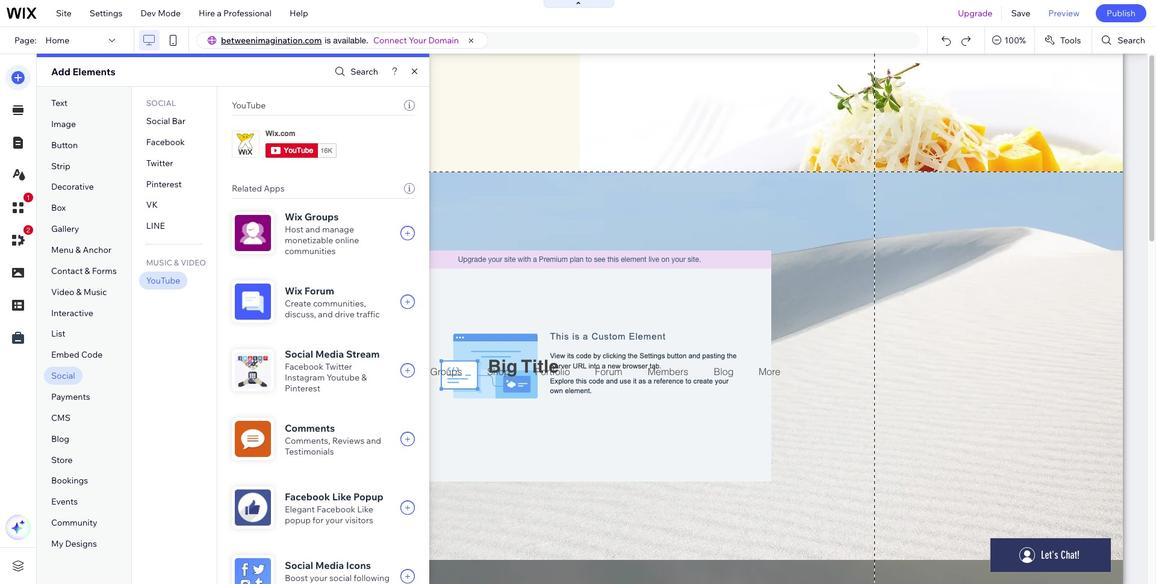 Task type: describe. For each thing, give the bounding box(es) containing it.
hire
[[199, 8, 215, 19]]

monetizable
[[285, 235, 333, 246]]

& for music
[[174, 258, 179, 268]]

1 horizontal spatial social
[[330, 573, 352, 584]]

dev
[[141, 8, 156, 19]]

instagram
[[285, 372, 325, 383]]

and inside wix forum create communities, discuss, and drive traffic
[[318, 309, 333, 320]]

youtube
[[327, 372, 360, 383]]

and for comments
[[367, 436, 382, 447]]

1 button
[[5, 193, 33, 221]]

wix for wix groups
[[285, 211, 303, 223]]

100%
[[1005, 35, 1027, 46]]

bookings
[[51, 476, 88, 487]]

tools button
[[1036, 27, 1093, 54]]

drive
[[335, 309, 355, 320]]

comments comments, reviews and testimonials
[[285, 422, 382, 457]]

vk
[[146, 200, 158, 211]]

publish
[[1108, 8, 1136, 19]]

1 horizontal spatial music
[[146, 258, 172, 268]]

1 vertical spatial search button
[[332, 63, 378, 80]]

your
[[409, 35, 427, 46]]

gallery
[[51, 224, 79, 235]]

popup
[[354, 491, 384, 503]]

pinterest inside social media stream facebook twitter instagram youtube & pinterest
[[285, 383, 321, 394]]

communities
[[285, 246, 336, 257]]

w/
[[285, 584, 295, 585]]

visitors
[[345, 515, 374, 526]]

is available. connect your domain
[[325, 35, 459, 46]]

social inside social media stream facebook twitter instagram youtube & pinterest
[[285, 348, 313, 360]]

text
[[51, 98, 68, 108]]

media for stream
[[316, 348, 344, 360]]

your inside social media icons boost your social following w/ social app icons
[[310, 573, 328, 584]]

0 horizontal spatial youtube
[[146, 275, 180, 286]]

1 horizontal spatial like
[[357, 504, 373, 515]]

facebook like popup elegant facebook like popup for your visitors
[[285, 491, 384, 526]]

menu & anchor
[[51, 245, 112, 256]]

publish button
[[1097, 4, 1147, 22]]

2 button
[[5, 225, 33, 253]]

add
[[51, 66, 70, 78]]

save
[[1012, 8, 1031, 19]]

popup
[[285, 515, 311, 526]]

hire a professional
[[199, 8, 272, 19]]

communities,
[[313, 298, 366, 309]]

stream
[[346, 348, 380, 360]]

0 vertical spatial search button
[[1093, 27, 1157, 54]]

groups
[[305, 211, 339, 223]]

facebook inside social media stream facebook twitter instagram youtube & pinterest
[[285, 362, 324, 372]]

comments
[[285, 422, 335, 434]]

betweenimagination.com
[[221, 35, 322, 46]]

social down embed
[[51, 371, 75, 382]]

add elements
[[51, 66, 116, 78]]

related apps
[[232, 183, 285, 194]]

comments,
[[285, 436, 331, 447]]

button
[[51, 140, 78, 150]]

social up social bar
[[146, 98, 176, 108]]

video & music
[[51, 287, 107, 298]]

settings
[[90, 8, 123, 19]]

media for icons
[[316, 560, 344, 572]]

blog
[[51, 434, 69, 445]]

following
[[354, 573, 390, 584]]

anchor
[[83, 245, 112, 256]]

wix for wix forum
[[285, 285, 303, 297]]

facebook up "elegant" at the bottom left
[[285, 491, 330, 503]]

1 vertical spatial music
[[84, 287, 107, 298]]

reviews
[[332, 436, 365, 447]]

related
[[232, 183, 262, 194]]

wix groups host and manage monetizable online communities
[[285, 211, 359, 257]]

save button
[[1003, 0, 1040, 27]]

1 horizontal spatial video
[[181, 258, 206, 268]]

elegant
[[285, 504, 315, 515]]

1
[[26, 194, 30, 201]]

0 horizontal spatial social
[[297, 584, 319, 585]]

social bar
[[146, 116, 186, 127]]

social media stream facebook twitter instagram youtube & pinterest
[[285, 348, 380, 394]]

and for wix
[[306, 224, 321, 235]]

facebook down popup
[[317, 504, 356, 515]]

domain
[[429, 35, 459, 46]]

tools
[[1061, 35, 1082, 46]]

apps
[[264, 183, 285, 194]]

decorative
[[51, 182, 94, 192]]

line
[[146, 221, 165, 232]]

cms
[[51, 413, 71, 424]]



Task type: vqa. For each thing, say whether or not it's contained in the screenshot.
the rightmost Music
yes



Task type: locate. For each thing, give the bounding box(es) containing it.
media inside social media icons boost your social following w/ social app icons
[[316, 560, 344, 572]]

youtube
[[232, 100, 266, 111], [146, 275, 180, 286]]

interactive
[[51, 308, 93, 319]]

0 vertical spatial wix
[[285, 211, 303, 223]]

music down forms
[[84, 287, 107, 298]]

2 media from the top
[[316, 560, 344, 572]]

wix inside the wix groups host and manage monetizable online communities
[[285, 211, 303, 223]]

twitter inside social media stream facebook twitter instagram youtube & pinterest
[[325, 362, 352, 372]]

& for video
[[76, 287, 82, 298]]

100% button
[[986, 27, 1035, 54]]

strip
[[51, 161, 70, 171]]

create
[[285, 298, 311, 309]]

help
[[290, 8, 308, 19]]

and inside the wix groups host and manage monetizable online communities
[[306, 224, 321, 235]]

& inside social media stream facebook twitter instagram youtube & pinterest
[[362, 372, 367, 383]]

designs
[[65, 539, 97, 550]]

search button
[[1093, 27, 1157, 54], [332, 63, 378, 80]]

social media icons boost your social following w/ social app icons
[[285, 560, 390, 585]]

0 vertical spatial youtube
[[232, 100, 266, 111]]

media inside social media stream facebook twitter instagram youtube & pinterest
[[316, 348, 344, 360]]

mode
[[158, 8, 181, 19]]

discuss,
[[285, 309, 316, 320]]

icons
[[338, 584, 359, 585]]

twitter
[[146, 158, 173, 169], [325, 362, 352, 372]]

0 horizontal spatial video
[[51, 287, 74, 298]]

media up youtube
[[316, 348, 344, 360]]

1 vertical spatial video
[[51, 287, 74, 298]]

search down publish button
[[1119, 35, 1146, 46]]

for
[[313, 515, 324, 526]]

0 horizontal spatial like
[[332, 491, 352, 503]]

0 vertical spatial music
[[146, 258, 172, 268]]

embed code
[[51, 350, 103, 361]]

online
[[335, 235, 359, 246]]

2 wix from the top
[[285, 285, 303, 297]]

preview
[[1049, 8, 1080, 19]]

wix
[[285, 211, 303, 223], [285, 285, 303, 297]]

like down popup
[[357, 504, 373, 515]]

forms
[[92, 266, 117, 277]]

your right for
[[326, 515, 343, 526]]

icons
[[346, 560, 371, 572]]

testimonials
[[285, 447, 334, 457]]

0 vertical spatial and
[[306, 224, 321, 235]]

0 vertical spatial your
[[326, 515, 343, 526]]

1 vertical spatial youtube
[[146, 275, 180, 286]]

social
[[330, 573, 352, 584], [297, 584, 319, 585]]

box
[[51, 203, 66, 213]]

my designs
[[51, 539, 97, 550]]

1 vertical spatial like
[[357, 504, 373, 515]]

1 vertical spatial pinterest
[[285, 383, 321, 394]]

0 vertical spatial search
[[1119, 35, 1146, 46]]

contact
[[51, 266, 83, 277]]

twitter down stream
[[325, 362, 352, 372]]

host
[[285, 224, 304, 235]]

search
[[1119, 35, 1146, 46], [351, 66, 378, 77]]

community
[[51, 518, 97, 529]]

boost
[[285, 573, 308, 584]]

& for menu
[[76, 245, 81, 256]]

1 vertical spatial twitter
[[325, 362, 352, 372]]

social left bar
[[146, 116, 170, 127]]

0 vertical spatial like
[[332, 491, 352, 503]]

1 horizontal spatial youtube
[[232, 100, 266, 111]]

upgrade
[[959, 8, 993, 19]]

and inside "comments comments, reviews and testimonials"
[[367, 436, 382, 447]]

music down line
[[146, 258, 172, 268]]

menu
[[51, 245, 74, 256]]

available.
[[333, 36, 369, 45]]

wix up create
[[285, 285, 303, 297]]

0 horizontal spatial music
[[84, 287, 107, 298]]

traffic
[[357, 309, 380, 320]]

media
[[316, 348, 344, 360], [316, 560, 344, 572]]

your
[[326, 515, 343, 526], [310, 573, 328, 584]]

wix forum create communities, discuss, and drive traffic
[[285, 285, 380, 320]]

1 vertical spatial media
[[316, 560, 344, 572]]

site
[[56, 8, 72, 19]]

1 horizontal spatial search button
[[1093, 27, 1157, 54]]

&
[[76, 245, 81, 256], [174, 258, 179, 268], [85, 266, 90, 277], [76, 287, 82, 298], [362, 372, 367, 383]]

1 wix from the top
[[285, 211, 303, 223]]

1 vertical spatial wix
[[285, 285, 303, 297]]

search button down publish
[[1093, 27, 1157, 54]]

music & video
[[146, 258, 206, 268]]

and left drive
[[318, 309, 333, 320]]

social right w/
[[297, 584, 319, 585]]

wix inside wix forum create communities, discuss, and drive traffic
[[285, 285, 303, 297]]

1 vertical spatial search
[[351, 66, 378, 77]]

0 vertical spatial video
[[181, 258, 206, 268]]

code
[[81, 350, 103, 361]]

0 horizontal spatial search
[[351, 66, 378, 77]]

social
[[146, 98, 176, 108], [146, 116, 170, 127], [285, 348, 313, 360], [51, 371, 75, 382], [285, 560, 313, 572]]

search down available.
[[351, 66, 378, 77]]

events
[[51, 497, 78, 508]]

pinterest up vk
[[146, 179, 182, 190]]

forum
[[305, 285, 334, 297]]

social down icons
[[330, 573, 352, 584]]

like left popup
[[332, 491, 352, 503]]

social up instagram
[[285, 348, 313, 360]]

payments
[[51, 392, 90, 403]]

pinterest up the comments
[[285, 383, 321, 394]]

app
[[321, 584, 336, 585]]

facebook left youtube
[[285, 362, 324, 372]]

embed
[[51, 350, 79, 361]]

search button down available.
[[332, 63, 378, 80]]

social inside social media icons boost your social following w/ social app icons
[[285, 560, 313, 572]]

0 vertical spatial pinterest
[[146, 179, 182, 190]]

1 vertical spatial and
[[318, 309, 333, 320]]

media up app at the bottom of the page
[[316, 560, 344, 572]]

contact & forms
[[51, 266, 117, 277]]

2
[[26, 227, 30, 234]]

facebook down social bar
[[146, 137, 185, 148]]

home
[[46, 35, 69, 46]]

manage
[[322, 224, 354, 235]]

connect
[[374, 35, 407, 46]]

2 vertical spatial and
[[367, 436, 382, 447]]

1 vertical spatial your
[[310, 573, 328, 584]]

list
[[51, 329, 65, 340]]

& for contact
[[85, 266, 90, 277]]

image
[[51, 119, 76, 129]]

video
[[181, 258, 206, 268], [51, 287, 74, 298]]

1 horizontal spatial search
[[1119, 35, 1146, 46]]

store
[[51, 455, 73, 466]]

elements
[[73, 66, 116, 78]]

facebook
[[146, 137, 185, 148], [285, 362, 324, 372], [285, 491, 330, 503], [317, 504, 356, 515]]

your right boost
[[310, 573, 328, 584]]

1 media from the top
[[316, 348, 344, 360]]

1 horizontal spatial pinterest
[[285, 383, 321, 394]]

and right the reviews
[[367, 436, 382, 447]]

1 horizontal spatial twitter
[[325, 362, 352, 372]]

music
[[146, 258, 172, 268], [84, 287, 107, 298]]

a
[[217, 8, 222, 19]]

0 vertical spatial media
[[316, 348, 344, 360]]

twitter down social bar
[[146, 158, 173, 169]]

0 horizontal spatial search button
[[332, 63, 378, 80]]

pinterest
[[146, 179, 182, 190], [285, 383, 321, 394]]

0 horizontal spatial pinterest
[[146, 179, 182, 190]]

wix up host
[[285, 211, 303, 223]]

preview button
[[1040, 0, 1089, 27]]

your inside facebook like popup elegant facebook like popup for your visitors
[[326, 515, 343, 526]]

social up boost
[[285, 560, 313, 572]]

0 vertical spatial twitter
[[146, 158, 173, 169]]

professional
[[224, 8, 272, 19]]

0 horizontal spatial twitter
[[146, 158, 173, 169]]

my
[[51, 539, 63, 550]]

and down groups
[[306, 224, 321, 235]]



